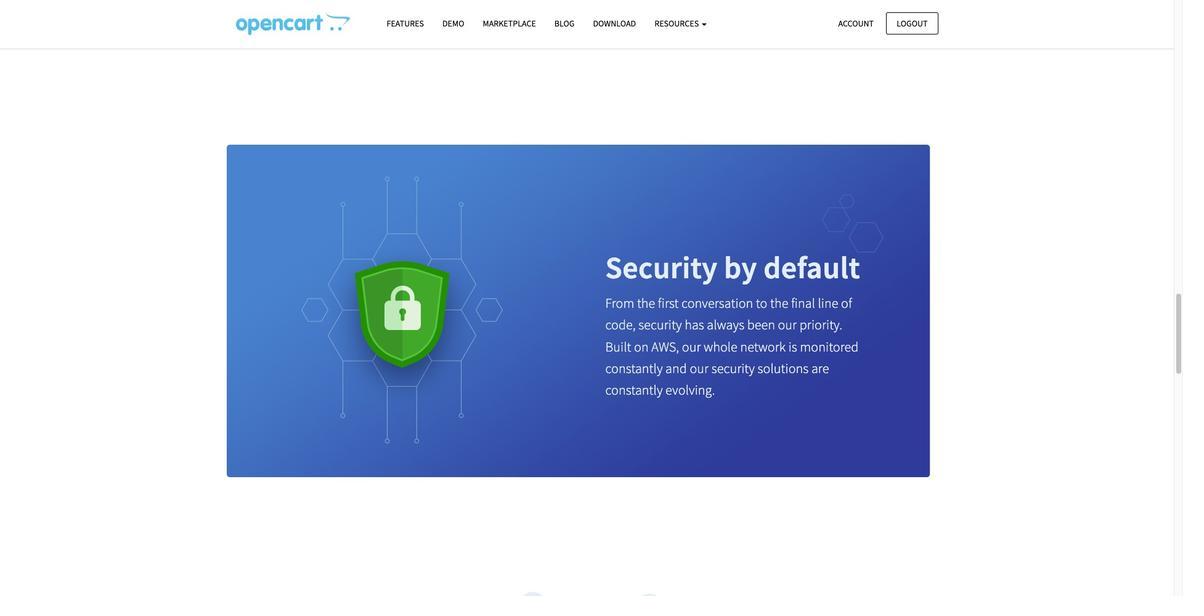 Task type: locate. For each thing, give the bounding box(es) containing it.
the left first
[[637, 295, 656, 312]]

line
[[818, 295, 839, 312]]

1 horizontal spatial the
[[771, 295, 789, 312]]

1 the from the left
[[637, 295, 656, 312]]

has
[[685, 317, 705, 334]]

1 vertical spatial security
[[712, 360, 755, 377]]

1 horizontal spatial security
[[712, 360, 755, 377]]

features link
[[378, 13, 433, 35]]

aws,
[[652, 338, 680, 356]]

on
[[634, 338, 649, 356]]

are
[[812, 360, 829, 377]]

always
[[707, 317, 745, 334]]

to
[[756, 295, 768, 312]]

features
[[387, 18, 424, 29]]

blog
[[555, 18, 575, 29]]

download
[[593, 18, 636, 29]]

0 vertical spatial constantly
[[606, 360, 663, 377]]

2 constantly from the top
[[606, 382, 663, 399]]

conversation
[[682, 295, 754, 312]]

security down whole
[[712, 360, 755, 377]]

0 horizontal spatial the
[[637, 295, 656, 312]]

0 vertical spatial our
[[778, 317, 797, 334]]

whole
[[704, 338, 738, 356]]

0 horizontal spatial security
[[639, 317, 682, 334]]

been
[[748, 317, 776, 334]]

1 vertical spatial constantly
[[606, 382, 663, 399]]

by
[[724, 249, 758, 287]]

from
[[606, 295, 635, 312]]

solutions
[[758, 360, 809, 377]]

our right and
[[690, 360, 709, 377]]

our down has
[[682, 338, 701, 356]]

account
[[839, 18, 874, 29]]

logout
[[897, 18, 928, 29]]

constantly
[[606, 360, 663, 377], [606, 382, 663, 399]]

blog link
[[546, 13, 584, 35]]

our up the is
[[778, 317, 797, 334]]

security up aws, on the bottom right
[[639, 317, 682, 334]]

logout link
[[887, 12, 939, 34]]

2 vertical spatial our
[[690, 360, 709, 377]]

is
[[789, 338, 798, 356]]

demo link
[[433, 13, 474, 35]]

the
[[637, 295, 656, 312], [771, 295, 789, 312]]

marketplace link
[[474, 13, 546, 35]]

0 vertical spatial security
[[639, 317, 682, 334]]

our
[[778, 317, 797, 334], [682, 338, 701, 356], [690, 360, 709, 377]]

security
[[639, 317, 682, 334], [712, 360, 755, 377]]

the right 'to' on the right
[[771, 295, 789, 312]]



Task type: vqa. For each thing, say whether or not it's contained in the screenshot.
Lokkisona image
no



Task type: describe. For each thing, give the bounding box(es) containing it.
monitored
[[800, 338, 859, 356]]

evolving.
[[666, 382, 715, 399]]

account link
[[828, 12, 885, 34]]

1 constantly from the top
[[606, 360, 663, 377]]

download link
[[584, 13, 646, 35]]

from the first conversation to the final line of code, security has always been our priority. built on aws, our whole network is monitored constantly and our security solutions are constantly evolving.
[[606, 295, 859, 399]]

opencart cloud image
[[236, 13, 350, 35]]

resources
[[655, 18, 701, 29]]

priority.
[[800, 317, 843, 334]]

of
[[842, 295, 853, 312]]

marketplace
[[483, 18, 536, 29]]

first
[[658, 295, 679, 312]]

resources link
[[646, 13, 716, 35]]

network
[[741, 338, 786, 356]]

and
[[666, 360, 687, 377]]

code,
[[606, 317, 636, 334]]

built
[[606, 338, 632, 356]]

demo
[[443, 18, 465, 29]]

2 the from the left
[[771, 295, 789, 312]]

security
[[606, 249, 718, 287]]

final
[[792, 295, 816, 312]]

security by default
[[606, 249, 861, 287]]

1 vertical spatial our
[[682, 338, 701, 356]]

default
[[764, 249, 861, 287]]



